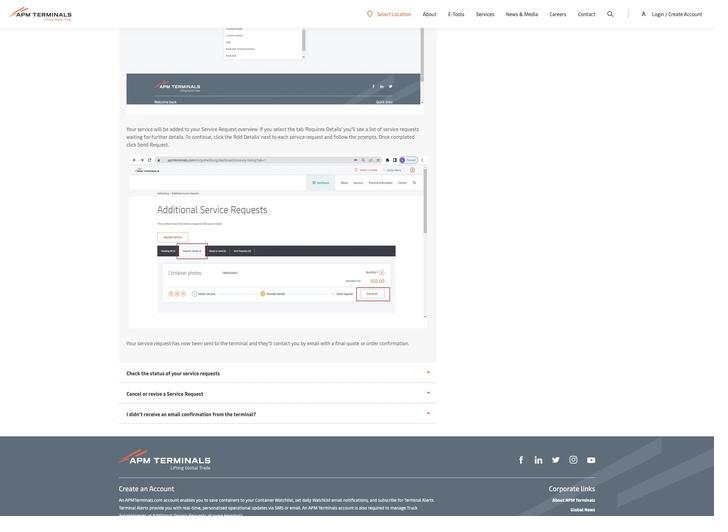 Task type: describe. For each thing, give the bounding box(es) containing it.
to right next
[[272, 133, 277, 140]]

select
[[273, 126, 287, 132]]

youtube image
[[587, 458, 595, 463]]

cancel or revise a service request button
[[119, 383, 436, 404]]

apm inside an apmterminals.com account enables you to save containers to your container watchlist, set daily watchlist email notifications, and subscribe for terminal alerts. terminal alerts provide you with real-time, personalised operational updates via sms or email. an apm terminals account is also required to manage truck appointments or additional service requests at some terminals.
[[308, 505, 317, 511]]

order
[[366, 340, 378, 347]]

you up time,
[[196, 497, 203, 503]]

1 horizontal spatial an
[[302, 505, 307, 511]]

apmt footer logo image
[[119, 449, 210, 471]]

request inside 'dropdown button'
[[184, 390, 203, 397]]

is
[[355, 505, 358, 511]]

apmterminals.com
[[125, 497, 162, 503]]

1 vertical spatial account
[[338, 505, 354, 511]]

about for about apm terminals
[[552, 497, 565, 503]]

real-
[[183, 505, 192, 511]]

1 horizontal spatial terminal
[[404, 497, 421, 503]]

service down tab
[[290, 133, 305, 140]]

once
[[379, 133, 390, 140]]

news & media
[[506, 11, 538, 17]]

about for about
[[423, 11, 437, 17]]

0 vertical spatial details'
[[326, 126, 342, 132]]

1 horizontal spatial apm
[[565, 497, 575, 503]]

an inside dropdown button
[[161, 411, 167, 418]]

terminal
[[229, 340, 248, 347]]

of inside "your service will be added to your service request overview. if you select the tab 'requires details' you'll see a list of service requests waiting for further details. to continue, click the 'add details' next to each service request and follow the prompts. once completed click send request."
[[377, 126, 382, 132]]

your inside check the status of your service requests 'dropdown button'
[[171, 370, 182, 377]]

to up to
[[185, 126, 189, 132]]

service up once
[[383, 126, 399, 132]]

i
[[126, 411, 128, 418]]

request inside "your service will be added to your service request overview. if you select the tab 'requires details' you'll see a list of service requests waiting for further details. to continue, click the 'add details' next to each service request and follow the prompts. once completed click send request."
[[306, 133, 323, 140]]

shape link
[[517, 456, 525, 464]]

&
[[519, 11, 523, 17]]

email for terminal
[[332, 497, 342, 503]]

select
[[377, 10, 391, 17]]

contact button
[[578, 0, 595, 28]]

'requires
[[304, 126, 325, 132]]

the left tab
[[288, 126, 295, 132]]

fill 44 link
[[552, 456, 559, 464]]

added
[[170, 126, 183, 132]]

0 vertical spatial with
[[320, 340, 330, 347]]

completed
[[391, 133, 415, 140]]

careers
[[550, 11, 566, 17]]

the down the you'll
[[349, 133, 356, 140]]

alerts
[[137, 505, 148, 511]]

1 horizontal spatial account
[[684, 11, 702, 17]]

additional
[[153, 513, 173, 516]]

list
[[369, 126, 376, 132]]

/
[[665, 11, 667, 17]]

corporate
[[549, 484, 579, 493]]

waiting
[[126, 133, 143, 140]]

will
[[154, 126, 162, 132]]

alerts.
[[422, 497, 435, 503]]

you up additional
[[165, 505, 172, 511]]

1 horizontal spatial create
[[669, 11, 683, 17]]

terminals inside an apmterminals.com account enables you to save containers to your container watchlist, set daily watchlist email notifications, and subscribe for terminal alerts. terminal alerts provide you with real-time, personalised operational updates via sms or email. an apm terminals account is also required to manage truck appointments or additional service requests at some terminals.
[[318, 505, 337, 511]]

0 vertical spatial click
[[214, 133, 223, 140]]

service left will
[[137, 126, 153, 132]]

confirmation
[[181, 411, 211, 418]]

containers
[[219, 497, 239, 503]]

confirmation.
[[379, 340, 409, 347]]

an apmterminals.com account enables you to save containers to your container watchlist, set daily watchlist email notifications, and subscribe for terminal alerts. terminal alerts provide you with real-time, personalised operational updates via sms or email. an apm terminals account is also required to manage truck appointments or additional service requests at some terminals.
[[119, 497, 435, 516]]

of inside 'dropdown button'
[[165, 370, 170, 377]]

service left has
[[137, 340, 153, 347]]

links
[[581, 484, 595, 493]]

0 vertical spatial terminals
[[576, 497, 595, 503]]

email inside i didn't receive an email confirmation from the terminal? dropdown button
[[168, 411, 180, 418]]

or down alerts
[[148, 513, 152, 516]]

1 vertical spatial a
[[331, 340, 334, 347]]

media
[[524, 11, 538, 17]]

services button
[[476, 0, 494, 28]]

or inside 'dropdown button'
[[142, 390, 147, 397]]

at
[[208, 513, 212, 516]]

they'll
[[258, 340, 272, 347]]

sent
[[204, 340, 213, 347]]

also
[[359, 505, 367, 511]]

1 vertical spatial details'
[[244, 133, 260, 140]]

instagram link
[[569, 456, 577, 464]]

corporate links
[[549, 484, 595, 493]]

prompts.
[[358, 133, 377, 140]]

e-tools button
[[448, 0, 464, 28]]

each
[[278, 133, 288, 140]]

about button
[[423, 0, 437, 28]]

email.
[[290, 505, 301, 511]]

sms
[[275, 505, 284, 511]]

check
[[126, 370, 140, 377]]

daily
[[302, 497, 311, 503]]

subscribe
[[378, 497, 397, 503]]

cancel
[[126, 390, 141, 397]]

email for confirmation.
[[307, 340, 319, 347]]

a inside "your service will be added to your service request overview. if you select the tab 'requires details' you'll see a list of service requests waiting for further details. to continue, click the 'add details' next to each service request and follow the prompts. once completed click send request."
[[365, 126, 368, 132]]

send
[[137, 141, 149, 148]]

facebook image
[[517, 456, 525, 464]]

personalised
[[203, 505, 227, 511]]

service inside 'dropdown button'
[[167, 390, 183, 397]]

for inside an apmterminals.com account enables you to save containers to your container watchlist, set daily watchlist email notifications, and subscribe for terminal alerts. terminal alerts provide you with real-time, personalised operational updates via sms or email. an apm terminals account is also required to manage truck appointments or additional service requests at some terminals.
[[398, 497, 403, 503]]

0 horizontal spatial click
[[126, 141, 136, 148]]

overview.
[[238, 126, 258, 132]]

to
[[186, 133, 191, 140]]

now
[[181, 340, 190, 347]]

tab
[[296, 126, 304, 132]]

create an account
[[119, 484, 174, 493]]

the left the 'add
[[225, 133, 232, 140]]

you inside "your service will be added to your service request overview. if you select the tab 'requires details' you'll see a list of service requests waiting for further details. to continue, click the 'add details' next to each service request and follow the prompts. once completed click send request."
[[264, 126, 272, 132]]

your service will be added to your service request overview. if you select the tab 'requires details' you'll see a list of service requests waiting for further details. to continue, click the 'add details' next to each service request and follow the prompts. once completed click send request.
[[126, 126, 419, 148]]

global news
[[571, 507, 595, 513]]

login
[[652, 11, 664, 17]]

login / create account
[[652, 11, 702, 17]]

next
[[261, 133, 271, 140]]

and inside an apmterminals.com account enables you to save containers to your container watchlist, set daily watchlist email notifications, and subscribe for terminal alerts. terminal alerts provide you with real-time, personalised operational updates via sms or email. an apm terminals account is also required to manage truck appointments or additional service requests at some terminals.
[[370, 497, 377, 503]]

contact
[[273, 340, 290, 347]]

see
[[357, 126, 364, 132]]

service inside 'dropdown button'
[[183, 370, 199, 377]]



Task type: vqa. For each thing, say whether or not it's contained in the screenshot.
reaching
no



Task type: locate. For each thing, give the bounding box(es) containing it.
0 horizontal spatial an
[[140, 484, 148, 493]]

0 horizontal spatial account
[[149, 484, 174, 493]]

service selector image
[[126, 0, 424, 114]]

0 horizontal spatial about
[[423, 11, 437, 17]]

an up apmterminals.com
[[140, 484, 148, 493]]

1 horizontal spatial and
[[324, 133, 333, 140]]

a
[[365, 126, 368, 132], [331, 340, 334, 347], [163, 390, 166, 397]]

details' up follow
[[326, 126, 342, 132]]

a right the revise
[[163, 390, 166, 397]]

global news link
[[571, 507, 595, 513]]

e-tools
[[448, 11, 464, 17]]

1 horizontal spatial news
[[585, 507, 595, 513]]

1 vertical spatial of
[[165, 370, 170, 377]]

account right /
[[684, 11, 702, 17]]

notifications,
[[343, 497, 369, 503]]

didn't
[[129, 411, 143, 418]]

terminal?
[[233, 411, 256, 418]]

required
[[368, 505, 384, 511]]

1 vertical spatial apm
[[308, 505, 317, 511]]

your
[[190, 126, 200, 132], [171, 370, 182, 377], [246, 497, 254, 503]]

of
[[377, 126, 382, 132], [165, 370, 170, 377]]

request inside "your service will be added to your service request overview. if you select the tab 'requires details' you'll see a list of service requests waiting for further details. to continue, click the 'add details' next to each service request and follow the prompts. once completed click send request."
[[219, 126, 237, 132]]

0 horizontal spatial apm
[[308, 505, 317, 511]]

and left follow
[[324, 133, 333, 140]]

careers button
[[550, 0, 566, 28]]

request up "confirmation"
[[184, 390, 203, 397]]

e-
[[448, 11, 453, 17]]

'add
[[233, 133, 243, 140]]

instagram image
[[569, 456, 577, 464]]

a left final
[[331, 340, 334, 347]]

some
[[213, 513, 223, 516]]

0 vertical spatial an
[[161, 411, 167, 418]]

0 vertical spatial apm
[[565, 497, 575, 503]]

tools
[[453, 11, 464, 17]]

1 horizontal spatial account
[[338, 505, 354, 511]]

watchlist,
[[275, 497, 294, 503]]

account
[[684, 11, 702, 17], [149, 484, 174, 493]]

about apm terminals
[[552, 497, 595, 503]]

service inside an apmterminals.com account enables you to save containers to your container watchlist, set daily watchlist email notifications, and subscribe for terminal alerts. terminal alerts provide you with real-time, personalised operational updates via sms or email. an apm terminals account is also required to manage truck appointments or additional service requests at some terminals.
[[174, 513, 188, 516]]

the right from
[[225, 411, 232, 418]]

with inside an apmterminals.com account enables you to save containers to your container watchlist, set daily watchlist email notifications, and subscribe for terminal alerts. terminal alerts provide you with real-time, personalised operational updates via sms or email. an apm terminals account is also required to manage truck appointments or additional service requests at some terminals.
[[173, 505, 182, 511]]

appointments
[[119, 513, 147, 516]]

1 horizontal spatial with
[[320, 340, 330, 347]]

1 vertical spatial your
[[171, 370, 182, 377]]

0 horizontal spatial for
[[144, 133, 150, 140]]

your for your service will be added to your service request overview. if you select the tab 'requires details' you'll see a list of service requests waiting for further details. to continue, click the 'add details' next to each service request and follow the prompts. once completed click send request.
[[126, 126, 136, 132]]

requests
[[400, 126, 419, 132], [200, 370, 220, 377]]

service up the continue,
[[201, 126, 217, 132]]

to down the subscribe
[[385, 505, 389, 511]]

0 horizontal spatial news
[[506, 11, 518, 17]]

operational
[[228, 505, 251, 511]]

and up required
[[370, 497, 377, 503]]

0 vertical spatial your
[[126, 126, 136, 132]]

1 vertical spatial an
[[140, 484, 148, 493]]

further
[[151, 133, 167, 140]]

service down now
[[183, 370, 199, 377]]

twitter image
[[552, 456, 559, 464]]

email right receive
[[168, 411, 180, 418]]

provide
[[149, 505, 164, 511]]

1 vertical spatial service
[[167, 390, 183, 397]]

request up the 'add
[[219, 126, 237, 132]]

1 horizontal spatial of
[[377, 126, 382, 132]]

requests down sent
[[200, 370, 220, 377]]

1 vertical spatial about
[[552, 497, 565, 503]]

1 horizontal spatial an
[[161, 411, 167, 418]]

service inside "your service will be added to your service request overview. if you select the tab 'requires details' you'll see a list of service requests waiting for further details. to continue, click the 'add details' next to each service request and follow the prompts. once completed click send request."
[[201, 126, 217, 132]]

terminals down watchlist
[[318, 505, 337, 511]]

requests
[[189, 513, 207, 516]]

your up updates
[[246, 497, 254, 503]]

2 vertical spatial service
[[174, 513, 188, 516]]

1 vertical spatial requests
[[200, 370, 220, 377]]

0 vertical spatial request
[[306, 133, 323, 140]]

quote
[[346, 340, 359, 347]]

continue,
[[192, 133, 212, 140]]

1 horizontal spatial details'
[[326, 126, 342, 132]]

1 horizontal spatial requests
[[400, 126, 419, 132]]

with left the real-
[[173, 505, 182, 511]]

your right status
[[171, 370, 182, 377]]

1 horizontal spatial for
[[398, 497, 403, 503]]

your inside an apmterminals.com account enables you to save containers to your container watchlist, set daily watchlist email notifications, and subscribe for terminal alerts. terminal alerts provide you with real-time, personalised operational updates via sms or email. an apm terminals account is also required to manage truck appointments or additional service requests at some terminals.
[[246, 497, 254, 503]]

login / create account link
[[641, 0, 702, 28]]

terminal up truck
[[404, 497, 421, 503]]

1 vertical spatial with
[[173, 505, 182, 511]]

contact
[[578, 11, 595, 17]]

or right sms
[[285, 505, 289, 511]]

i didn't receive an email confirmation from the terminal? button
[[119, 404, 436, 424]]

to up operational
[[240, 497, 245, 503]]

1 horizontal spatial your
[[190, 126, 200, 132]]

1 vertical spatial request
[[154, 340, 171, 347]]

select location button
[[367, 10, 411, 17]]

an down daily
[[302, 505, 307, 511]]

your inside "your service will be added to your service request overview. if you select the tab 'requires details' you'll see a list of service requests waiting for further details. to continue, click the 'add details' next to each service request and follow the prompts. once completed click send request."
[[126, 126, 136, 132]]

of right list
[[377, 126, 382, 132]]

receive
[[144, 411, 160, 418]]

apm down daily
[[308, 505, 317, 511]]

your for your service request has now been sent to the terminal and they'll contact you by email with a final quote or order confirmation.
[[126, 340, 136, 347]]

0 horizontal spatial a
[[163, 390, 166, 397]]

status
[[150, 370, 164, 377]]

1 vertical spatial request
[[184, 390, 203, 397]]

0 horizontal spatial of
[[165, 370, 170, 377]]

final
[[335, 340, 345, 347]]

click right the continue,
[[214, 133, 223, 140]]

0 horizontal spatial your
[[171, 370, 182, 377]]

request down the 'requires
[[306, 133, 323, 140]]

a inside 'dropdown button'
[[163, 390, 166, 397]]

2 vertical spatial your
[[246, 497, 254, 503]]

1 your from the top
[[126, 126, 136, 132]]

an right receive
[[161, 411, 167, 418]]

1 vertical spatial email
[[168, 411, 180, 418]]

details.
[[169, 133, 184, 140]]

details' down overview.
[[244, 133, 260, 140]]

the right the check at the left
[[141, 370, 149, 377]]

account left is
[[338, 505, 354, 511]]

0 horizontal spatial email
[[168, 411, 180, 418]]

0 vertical spatial email
[[307, 340, 319, 347]]

1 horizontal spatial request
[[219, 126, 237, 132]]

check the status of your service requests button
[[119, 363, 436, 383]]

0 horizontal spatial with
[[173, 505, 182, 511]]

about down the corporate
[[552, 497, 565, 503]]

the
[[288, 126, 295, 132], [225, 133, 232, 140], [349, 133, 356, 140], [220, 340, 228, 347], [141, 370, 149, 377], [225, 411, 232, 418]]

0 vertical spatial and
[[324, 133, 333, 140]]

create up apmterminals.com
[[119, 484, 139, 493]]

2 horizontal spatial your
[[246, 497, 254, 503]]

0 vertical spatial news
[[506, 11, 518, 17]]

2 vertical spatial email
[[332, 497, 342, 503]]

container
[[255, 497, 274, 503]]

1 horizontal spatial request
[[306, 133, 323, 140]]

your up waiting
[[126, 126, 136, 132]]

1 vertical spatial news
[[585, 507, 595, 513]]

0 horizontal spatial terminals
[[318, 505, 337, 511]]

your up the check at the left
[[126, 340, 136, 347]]

global
[[571, 507, 584, 513]]

news & media button
[[506, 0, 538, 28]]

1 horizontal spatial click
[[214, 133, 223, 140]]

click down waiting
[[126, 141, 136, 148]]

0 horizontal spatial create
[[119, 484, 139, 493]]

terminals up global news
[[576, 497, 595, 503]]

1 horizontal spatial a
[[331, 340, 334, 347]]

or left the revise
[[142, 390, 147, 397]]

account up provide
[[149, 484, 174, 493]]

0 horizontal spatial details'
[[244, 133, 260, 140]]

0 horizontal spatial request
[[154, 340, 171, 347]]

truck
[[407, 505, 418, 511]]

0 vertical spatial request
[[219, 126, 237, 132]]

1 horizontal spatial terminals
[[576, 497, 595, 503]]

cancel or revise a service request
[[126, 390, 203, 397]]

0 horizontal spatial account
[[163, 497, 179, 503]]

an up appointments
[[119, 497, 124, 503]]

you tube link
[[587, 456, 595, 464]]

service down the real-
[[174, 513, 188, 516]]

and inside "your service will be added to your service request overview. if you select the tab 'requires details' you'll see a list of service requests waiting for further details. to continue, click the 'add details' next to each service request and follow the prompts. once completed click send request."
[[324, 133, 333, 140]]

0 vertical spatial about
[[423, 11, 437, 17]]

1 vertical spatial terminals
[[318, 505, 337, 511]]

follow
[[334, 133, 348, 140]]

0 vertical spatial service
[[201, 126, 217, 132]]

and left they'll
[[249, 340, 257, 347]]

linkedin image
[[535, 456, 542, 464]]

2 horizontal spatial email
[[332, 497, 342, 503]]

1 vertical spatial account
[[149, 484, 174, 493]]

news inside dropdown button
[[506, 11, 518, 17]]

a left list
[[365, 126, 368, 132]]

linkedin__x28_alt_x29__3_ link
[[535, 456, 542, 464]]

you right 'if'
[[264, 126, 272, 132]]

0 vertical spatial requests
[[400, 126, 419, 132]]

been
[[192, 340, 203, 347]]

1 vertical spatial terminal
[[119, 505, 136, 511]]

about apm terminals link
[[552, 497, 595, 503]]

request left has
[[154, 340, 171, 347]]

account left enables
[[163, 497, 179, 503]]

service right the revise
[[167, 390, 183, 397]]

location
[[392, 10, 411, 17]]

email right watchlist
[[332, 497, 342, 503]]

by
[[301, 340, 306, 347]]

0 horizontal spatial request
[[184, 390, 203, 397]]

your inside "your service will be added to your service request overview. if you select the tab 'requires details' you'll see a list of service requests waiting for further details. to continue, click the 'add details' next to each service request and follow the prompts. once completed click send request."
[[190, 126, 200, 132]]

0 vertical spatial a
[[365, 126, 368, 132]]

your service request has now been sent to the terminal and they'll contact you by email with a final quote or order confirmation.
[[126, 340, 409, 347]]

updates
[[252, 505, 267, 511]]

if
[[260, 126, 263, 132]]

the inside 'dropdown button'
[[141, 370, 149, 377]]

you
[[264, 126, 272, 132], [291, 340, 299, 347], [196, 497, 203, 503], [165, 505, 172, 511]]

email right by at the left
[[307, 340, 319, 347]]

enables
[[180, 497, 195, 503]]

you left by at the left
[[291, 340, 299, 347]]

apm
[[565, 497, 575, 503], [308, 505, 317, 511]]

1 vertical spatial an
[[302, 505, 307, 511]]

for inside "your service will be added to your service request overview. if you select the tab 'requires details' you'll see a list of service requests waiting for further details. to continue, click the 'add details' next to each service request and follow the prompts. once completed click send request."
[[144, 133, 150, 140]]

1 horizontal spatial email
[[307, 340, 319, 347]]

time,
[[192, 505, 201, 511]]

check the status of your service requests
[[126, 370, 220, 377]]

1 vertical spatial create
[[119, 484, 139, 493]]

2 horizontal spatial and
[[370, 497, 377, 503]]

about left e-
[[423, 11, 437, 17]]

0 vertical spatial account
[[684, 11, 702, 17]]

0 horizontal spatial requests
[[200, 370, 220, 377]]

1 horizontal spatial about
[[552, 497, 565, 503]]

your up the continue,
[[190, 126, 200, 132]]

1 vertical spatial for
[[398, 497, 403, 503]]

requests inside "your service will be added to your service request overview. if you select the tab 'requires details' you'll see a list of service requests waiting for further details. to continue, click the 'add details' next to each service request and follow the prompts. once completed click send request."
[[400, 126, 419, 132]]

0 vertical spatial an
[[119, 497, 124, 503]]

account
[[163, 497, 179, 503], [338, 505, 354, 511]]

for up manage
[[398, 497, 403, 503]]

your
[[126, 126, 136, 132], [126, 340, 136, 347]]

0 vertical spatial for
[[144, 133, 150, 140]]

be
[[163, 126, 168, 132]]

apm down 'corporate links'
[[565, 497, 575, 503]]

2 horizontal spatial a
[[365, 126, 368, 132]]

select location
[[377, 10, 411, 17]]

watchlist
[[312, 497, 331, 503]]

the left terminal
[[220, 340, 228, 347]]

2 vertical spatial and
[[370, 497, 377, 503]]

services
[[476, 11, 494, 17]]

2 your from the top
[[126, 340, 136, 347]]

you'll
[[343, 126, 355, 132]]

terminal up appointments
[[119, 505, 136, 511]]

request.
[[150, 141, 169, 148]]

news left &
[[506, 11, 518, 17]]

to right sent
[[214, 340, 219, 347]]

0 vertical spatial of
[[377, 126, 382, 132]]

for up send
[[144, 133, 150, 140]]

of right status
[[165, 370, 170, 377]]

set
[[295, 497, 301, 503]]

requests inside check the status of your service requests 'dropdown button'
[[200, 370, 220, 377]]

1 vertical spatial click
[[126, 141, 136, 148]]

an
[[161, 411, 167, 418], [140, 484, 148, 493]]

1 vertical spatial your
[[126, 340, 136, 347]]

email inside an apmterminals.com account enables you to save containers to your container watchlist, set daily watchlist email notifications, and subscribe for terminal alerts. terminal alerts provide you with real-time, personalised operational updates via sms or email. an apm terminals account is also required to manage truck appointments or additional service requests at some terminals.
[[332, 497, 342, 503]]

with left final
[[320, 340, 330, 347]]

save
[[209, 497, 218, 503]]

via
[[268, 505, 274, 511]]

the inside dropdown button
[[225, 411, 232, 418]]

or left the order
[[361, 340, 365, 347]]

to left save in the left of the page
[[204, 497, 208, 503]]

add details image
[[129, 156, 427, 329]]

news right the global
[[585, 507, 595, 513]]

create right /
[[669, 11, 683, 17]]

0 horizontal spatial an
[[119, 497, 124, 503]]

requests up completed
[[400, 126, 419, 132]]

0 horizontal spatial and
[[249, 340, 257, 347]]

0 vertical spatial terminal
[[404, 497, 421, 503]]

revise
[[148, 390, 162, 397]]

0 horizontal spatial terminal
[[119, 505, 136, 511]]

2 vertical spatial a
[[163, 390, 166, 397]]

1 vertical spatial and
[[249, 340, 257, 347]]

0 vertical spatial account
[[163, 497, 179, 503]]

0 vertical spatial create
[[669, 11, 683, 17]]



